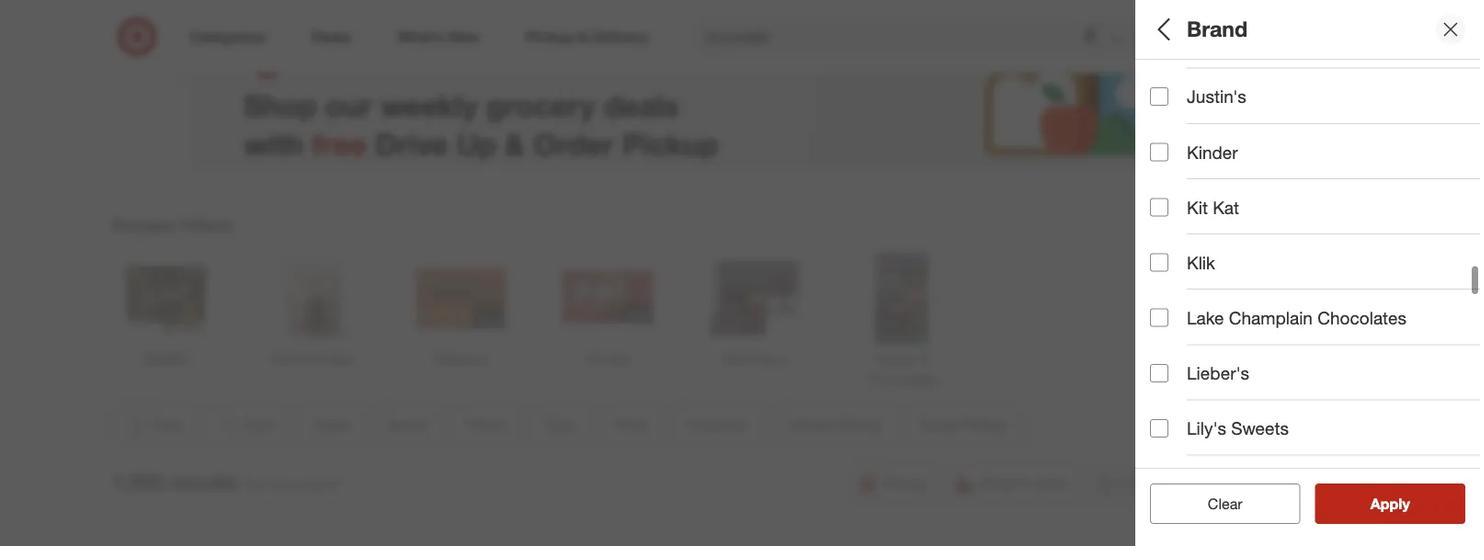 Task type: vqa. For each thing, say whether or not it's contained in the screenshot.
◎deals on the top of page
yes



Task type: locate. For each thing, give the bounding box(es) containing it.
deals
[[603, 87, 679, 123]]

1,090
[[111, 469, 164, 495]]

clear down dietary needs
[[1208, 495, 1243, 513]]

◎deals shop our weekly grocery deals with free drive up & order pickup
[[244, 29, 718, 162]]

needs
[[1215, 465, 1268, 486]]

all filters dialog
[[1135, 0, 1480, 546]]

0 vertical spatial brand
[[1187, 16, 1248, 42]]

clear all
[[1199, 495, 1252, 513]]

musketeers;
[[1161, 160, 1231, 176]]

brand 3 musketeers; crunch; ghirardelli
[[1150, 137, 1343, 176]]

clear inside button
[[1199, 495, 1233, 513]]

clear
[[1199, 495, 1233, 513], [1208, 495, 1243, 513]]

drive
[[375, 126, 448, 162]]

popular
[[111, 214, 176, 235]]

search
[[1138, 29, 1182, 47]]

clear button
[[1150, 484, 1300, 524]]

brand for brand
[[1187, 16, 1248, 42]]

1 horizontal spatial results
[[1382, 495, 1429, 513]]

for
[[246, 475, 263, 493]]

0 horizontal spatial results
[[170, 469, 238, 495]]

weekly
[[380, 87, 477, 123]]

occasion button
[[1150, 382, 1480, 446]]

flavor
[[1150, 207, 1201, 229]]

all
[[1237, 495, 1252, 513]]

occasion
[[1150, 400, 1229, 422]]

crunch;
[[1235, 160, 1281, 176]]

results right the see
[[1382, 495, 1429, 513]]

results inside button
[[1382, 495, 1429, 513]]

champlain
[[1229, 307, 1313, 328]]

ghirardelli
[[1284, 160, 1343, 176]]

kat
[[1213, 197, 1239, 218]]

price
[[1150, 336, 1193, 357]]

see results button
[[1315, 484, 1465, 524]]

kit
[[1187, 197, 1208, 218]]

lily's sweets
[[1187, 418, 1289, 439]]

dietary
[[1150, 465, 1211, 486]]

lieber's
[[1187, 363, 1249, 384]]

popular filters
[[111, 214, 232, 235]]

clear left all
[[1199, 495, 1233, 513]]

Lieber's checkbox
[[1150, 364, 1168, 382]]

◎deals
[[244, 29, 399, 80]]

kinder
[[1187, 141, 1238, 162]]

brand right all
[[1187, 16, 1248, 42]]

order
[[533, 126, 614, 162]]

filters
[[180, 214, 232, 235]]

clear for clear all
[[1199, 495, 1233, 513]]

filters
[[1181, 16, 1238, 42]]

results for 1,090
[[170, 469, 238, 495]]

results left for
[[170, 469, 238, 495]]

clear inside button
[[1208, 495, 1243, 513]]

brand
[[1187, 16, 1248, 42], [1150, 137, 1200, 158]]

grocery
[[486, 87, 595, 123]]

brand inside dialog
[[1187, 16, 1248, 42]]

lake champlain chocolates
[[1187, 307, 1407, 328]]

What can we help you find? suggestions appear below search field
[[693, 17, 1151, 57]]

brand up musketeers;
[[1150, 137, 1200, 158]]

Justin's checkbox
[[1150, 88, 1168, 106]]

brand inside brand 3 musketeers; crunch; ghirardelli
[[1150, 137, 1200, 158]]

results
[[170, 469, 238, 495], [1382, 495, 1429, 513]]

dietary needs
[[1150, 465, 1268, 486]]

1 clear from the left
[[1199, 495, 1233, 513]]

2 clear from the left
[[1208, 495, 1243, 513]]

1 vertical spatial brand
[[1150, 137, 1200, 158]]



Task type: describe. For each thing, give the bounding box(es) containing it.
brand dialog
[[1135, 0, 1480, 546]]

all filters
[[1150, 16, 1238, 42]]

type button
[[1150, 253, 1480, 317]]

our
[[325, 87, 372, 123]]

with
[[244, 126, 303, 162]]

&
[[505, 126, 525, 162]]

kit kat
[[1187, 197, 1239, 218]]

Kit Kat checkbox
[[1150, 198, 1168, 216]]

Lily's Sweets checkbox
[[1150, 419, 1168, 438]]

sweets
[[1231, 418, 1289, 439]]

shop
[[244, 87, 317, 123]]

lake
[[1187, 307, 1224, 328]]

results for see
[[1382, 495, 1429, 513]]

3
[[1150, 160, 1157, 176]]

pickup
[[622, 126, 718, 162]]

price button
[[1150, 317, 1480, 382]]

chocolates
[[1318, 307, 1407, 328]]

all
[[1150, 16, 1176, 42]]

clear for clear
[[1208, 495, 1243, 513]]

search button
[[1138, 17, 1182, 61]]

apply button
[[1315, 484, 1465, 524]]

up
[[456, 126, 497, 162]]

1,090 results for "chocolate"
[[111, 469, 343, 495]]

klik
[[1187, 252, 1215, 273]]

type
[[1150, 272, 1189, 293]]

see
[[1351, 495, 1378, 513]]

apply
[[1371, 495, 1410, 513]]

dietary needs button
[[1150, 446, 1480, 510]]

flavor button
[[1150, 188, 1480, 253]]

Lake Champlain Chocolates checkbox
[[1150, 309, 1168, 327]]

see results
[[1351, 495, 1429, 513]]

brand for brand 3 musketeers; crunch; ghirardelli
[[1150, 137, 1200, 158]]

Klik checkbox
[[1150, 253, 1168, 272]]

free
[[312, 126, 367, 162]]

Kinder checkbox
[[1150, 143, 1168, 161]]

deals
[[1150, 79, 1197, 100]]

clear all button
[[1150, 484, 1300, 524]]

deals button
[[1150, 60, 1480, 124]]

justin's
[[1187, 86, 1246, 107]]

lily's
[[1187, 418, 1226, 439]]

"chocolate"
[[267, 475, 343, 493]]



